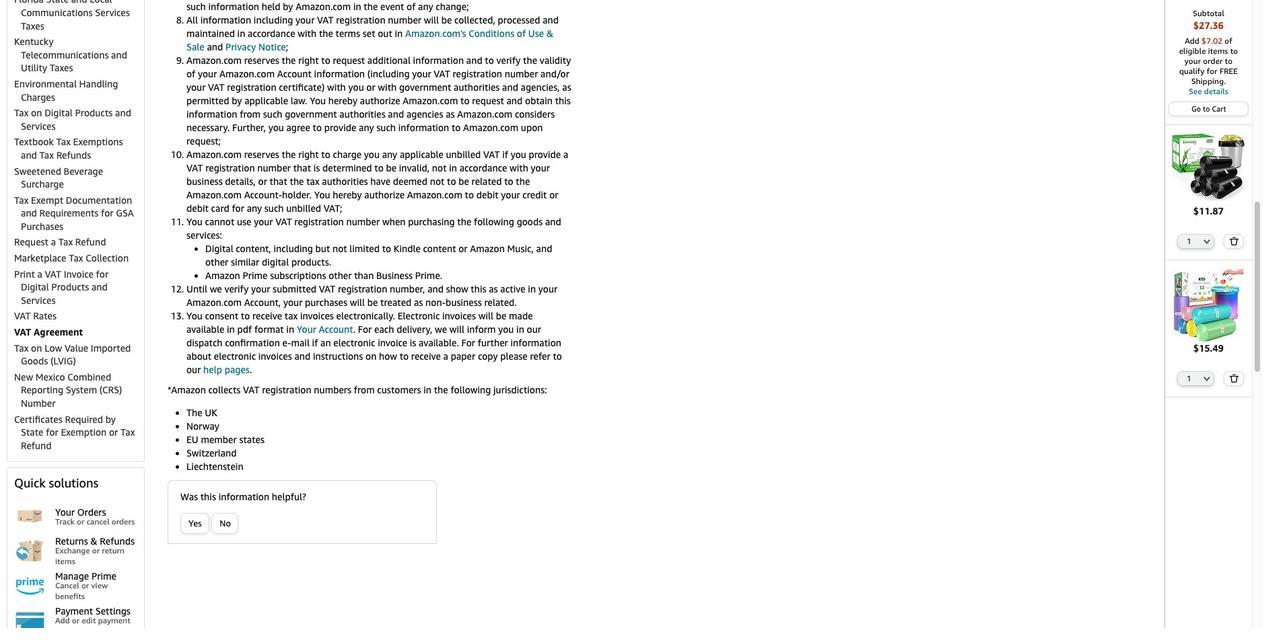Task type: vqa. For each thing, say whether or not it's contained in the screenshot.


Task type: locate. For each thing, give the bounding box(es) containing it.
account inside amazon.com reserves the right to request additional information and to verify the                      validity of your amazon.com account information (including your vat registration number                      and/or your vat registration certificate) with you or with government authorities                      and agencies, as permitted by applicable law. you hereby authorize amazon.com to request                      and obtain this information from such government authorities and agencies as amazon.com                      considers necessary. further, you agree to provide any such information to amazon.com                      upon request; amazon.com reserves the right to charge you any applicable unbilled vat if you provide                      a vat registration number that is determined to be invalid, not in accordance with                      your business details, or that the tax authorities have deemed not to be related to                      the amazon.com account-holder. you hereby authorize amazon.com to debit your credit                      or debit card for any such unbilled vat; you cannot use your vat registration number when purchasing the following goods and services: digital content, including but not limited to kindle content or amazon music, and other similar digital products. amazon prime subscriptions other than business prime. until we verify your submitted vat registration number, and show this as active in                      your amazon.com account, your purchases will be treated as non-business related.
[[277, 68, 312, 79]]

0 vertical spatial if
[[502, 149, 508, 160]]

a
[[563, 149, 568, 160], [51, 237, 56, 248], [37, 268, 42, 280], [443, 351, 448, 362]]

your left orders
[[55, 507, 75, 518]]

this right was
[[200, 491, 216, 503]]

1 vertical spatial debit
[[186, 202, 209, 214]]

1 vertical spatial our
[[186, 364, 201, 376]]

0 vertical spatial is
[[314, 162, 320, 174]]

electronic down you consent to receive tax invoices electronically. electronic invoices will be made available in pdf format in
[[333, 337, 375, 349]]

is left determined
[[314, 162, 320, 174]]

0 vertical spatial digital
[[45, 107, 73, 119]]

0 horizontal spatial unbilled
[[286, 202, 321, 214]]

1 horizontal spatial invoices
[[300, 310, 334, 322]]

such down the account-
[[264, 202, 284, 214]]

you inside you consent to receive tax invoices electronically. electronic invoices will be made available in pdf format in
[[186, 310, 203, 322]]

invoices down e-
[[258, 351, 292, 362]]

prime inside manage prime cancel or view benefits
[[91, 571, 116, 583]]

pages
[[225, 364, 250, 376]]

& down cancel
[[90, 536, 97, 548]]

our down about
[[186, 364, 201, 376]]

1 vertical spatial government
[[285, 108, 337, 120]]

sweetened beverage surcharge link
[[14, 165, 103, 190]]

benefits
[[55, 592, 85, 602]]

0 vertical spatial reserves
[[244, 54, 279, 66]]

1 vertical spatial items
[[55, 557, 75, 567]]

your inside your orders track or cancel orders
[[55, 507, 75, 518]]

be up amazon.com's
[[441, 14, 452, 25]]

following inside amazon.com reserves the right to request additional information and to verify the                      validity of your amazon.com account information (including your vat registration number                      and/or your vat registration certificate) with you or with government authorities                      and agencies, as permitted by applicable law. you hereby authorize amazon.com to request                      and obtain this information from such government authorities and agencies as amazon.com                      considers necessary. further, you agree to provide any such information to amazon.com                      upon request; amazon.com reserves the right to charge you any applicable unbilled vat if you provide                      a vat registration number that is determined to be invalid, not in accordance with                      your business details, or that the tax authorities have deemed not to be related to                      the amazon.com account-holder. you hereby authorize amazon.com to debit your credit                      or debit card for any such unbilled vat; you cannot use your vat registration number when purchasing the following goods and services: digital content, including but not limited to kindle content or amazon music, and other similar digital products. amazon prime subscriptions other than business prime. until we verify your submitted vat registration number, and show this as active in                      your amazon.com account, your purchases will be treated as non-business related.
[[474, 216, 514, 227]]

purchases
[[305, 297, 347, 308]]

norway
[[186, 421, 219, 432]]

0 vertical spatial your
[[297, 324, 316, 335]]

0 vertical spatial prime
[[243, 270, 268, 281]]

liechtenstein
[[186, 461, 243, 472]]

digital inside amazon.com reserves the right to request additional information and to verify the                      validity of your amazon.com account information (including your vat registration number                      and/or your vat registration certificate) with you or with government authorities                      and agencies, as permitted by applicable law. you hereby authorize amazon.com to request                      and obtain this information from such government authorities and agencies as amazon.com                      considers necessary. further, you agree to provide any such information to amazon.com                      upon request; amazon.com reserves the right to charge you any applicable unbilled vat if you provide                      a vat registration number that is determined to be invalid, not in accordance with                      your business details, or that the tax authorities have deemed not to be related to                      the amazon.com account-holder. you hereby authorize amazon.com to debit your credit                      or debit card for any such unbilled vat; you cannot use your vat registration number when purchasing the following goods and services: digital content, including but not limited to kindle content or amazon music, and other similar digital products. amazon prime subscriptions other than business prime. until we verify your submitted vat registration number, and show this as active in                      your amazon.com account, your purchases will be treated as non-business related.
[[205, 243, 233, 254]]

amazon.com up agencies
[[403, 95, 458, 106]]

that up the account-
[[270, 176, 287, 187]]

quick solutions
[[14, 476, 99, 491]]

applicable
[[244, 95, 288, 106], [400, 149, 444, 160]]

will up inform
[[478, 310, 493, 322]]

1 horizontal spatial state
[[46, 0, 69, 5]]

1 vertical spatial right
[[298, 149, 319, 160]]

your for your orders track or cancel orders
[[55, 507, 75, 518]]

refund
[[75, 237, 106, 248], [21, 440, 52, 452]]

0 horizontal spatial verify
[[224, 283, 249, 295]]

if inside amazon.com reserves the right to request additional information and to verify the                      validity of your amazon.com account information (including your vat registration number                      and/or your vat registration certificate) with you or with government authorities                      and agencies, as permitted by applicable law. you hereby authorize amazon.com to request                      and obtain this information from such government authorities and agencies as amazon.com                      considers necessary. further, you agree to provide any such information to amazon.com                      upon request; amazon.com reserves the right to charge you any applicable unbilled vat if you provide                      a vat registration number that is determined to be invalid, not in accordance with                      your business details, or that the tax authorities have deemed not to be related to                      the amazon.com account-holder. you hereby authorize amazon.com to debit your credit                      or debit card for any such unbilled vat; you cannot use your vat registration number when purchasing the following goods and services: digital content, including but not limited to kindle content or amazon music, and other similar digital products. amazon prime subscriptions other than business prime. until we verify your submitted vat registration number, and show this as active in                      your amazon.com account, your purchases will be treated as non-business related.
[[502, 149, 508, 160]]

kentucky
[[14, 36, 54, 47]]

0 horizontal spatial tax
[[285, 310, 298, 322]]

1 vertical spatial we
[[435, 324, 447, 335]]

to inside you consent to receive tax invoices electronically. electronic invoices will be made available in pdf format in
[[241, 310, 250, 322]]

not right deemed
[[430, 176, 445, 187]]

or inside the payment settings add or edit payment methods
[[72, 616, 80, 626]]

and up use
[[543, 14, 559, 25]]

invoices inside . for each delivery, we will inform you in our dispatch confirmation e-mail if an                      electronic invoice is available. for further information about electronic invoices                      and instructions on how to receive a paper copy please refer to our
[[258, 351, 292, 362]]

is inside . for each delivery, we will inform you in our dispatch confirmation e-mail if an                      electronic invoice is available. for further information about electronic invoices                      and instructions on how to receive a paper copy please refer to our
[[410, 337, 416, 349]]

new mexico combined reporting system (crs) number link
[[14, 371, 122, 409]]

invoices up inform
[[442, 310, 476, 322]]

for left free
[[1207, 66, 1218, 76]]

taxes down telecommunications
[[50, 62, 73, 74]]

information down agencies
[[398, 122, 449, 133]]

1 vertical spatial accordance
[[460, 162, 507, 174]]

available.
[[419, 337, 459, 349]]

2 reserves from the top
[[244, 149, 279, 160]]

vat up permitted at the left
[[208, 81, 225, 93]]

prime down similar
[[243, 270, 268, 281]]

certificates
[[14, 414, 62, 425]]

format
[[254, 324, 284, 335]]

applicable up further,
[[244, 95, 288, 106]]

made
[[509, 310, 533, 322]]

1 horizontal spatial add
[[1185, 36, 1200, 46]]

further
[[478, 337, 508, 349]]

of inside amazon.com reserves the right to request additional information and to verify the                      validity of your amazon.com account information (including your vat registration number                      and/or your vat registration certificate) with you or with government authorities                      and agencies, as permitted by applicable law. you hereby authorize amazon.com to request                      and obtain this information from such government authorities and agencies as amazon.com                      considers necessary. further, you agree to provide any such information to amazon.com                      upon request; amazon.com reserves the right to charge you any applicable unbilled vat if you provide                      a vat registration number that is determined to be invalid, not in accordance with                      your business details, or that the tax authorities have deemed not to be related to                      the amazon.com account-holder. you hereby authorize amazon.com to debit your credit                      or debit card for any such unbilled vat; you cannot use your vat registration number when purchasing the following goods and services: digital content, including but not limited to kindle content or amazon music, and other similar digital products. amazon prime subscriptions other than business prime. until we verify your submitted vat registration number, and show this as active in                      your amazon.com account, your purchases will be treated as non-business related.
[[186, 68, 195, 79]]

hommaly 1.2 gallon 240 pcs small black trash bags, strong garbage bags, bathroom trash can bin liners unscented, mini plastic bags for office, waste basket liner, fit 3,4.5,6 liters, 0.5,0.8,1,1.2 gal image
[[1172, 131, 1246, 204]]

. inside . for each delivery, we will inform you in our dispatch confirmation e-mail if an                      electronic invoice is available. for further information about electronic invoices                      and instructions on how to receive a paper copy please refer to our
[[353, 324, 356, 335]]

1
[[1187, 237, 1191, 245], [1187, 375, 1191, 383]]

hereby right law.
[[328, 95, 358, 106]]

any up charge
[[359, 122, 374, 133]]

1 vertical spatial is
[[410, 337, 416, 349]]

0 horizontal spatial is
[[314, 162, 320, 174]]

1 1 from the top
[[1187, 237, 1191, 245]]

if inside . for each delivery, we will inform you in our dispatch confirmation e-mail if an                      electronic invoice is available. for further information about electronic invoices                      and instructions on how to receive a paper copy please refer to our
[[312, 337, 318, 349]]

1 vertical spatial delete image
[[1229, 375, 1239, 383]]

electronic up pages
[[214, 351, 256, 362]]

1 horizontal spatial by
[[232, 95, 242, 106]]

and right goods
[[545, 216, 561, 227]]

0 horizontal spatial invoices
[[258, 351, 292, 362]]

was this information helpful?
[[180, 491, 306, 503]]

and left 'local'
[[71, 0, 87, 5]]

0 vertical spatial refund
[[75, 237, 106, 248]]

add $7.02
[[1185, 36, 1225, 46]]

0 horizontal spatial if
[[312, 337, 318, 349]]

or right credit
[[549, 189, 558, 200]]

1 horizontal spatial verify
[[496, 54, 521, 66]]

related.
[[484, 297, 517, 308]]

in down made
[[516, 324, 524, 335]]

refunds inside returns & refunds exchange or return items
[[100, 536, 135, 548]]

vat down request;
[[186, 162, 203, 174]]

1 horizontal spatial receive
[[411, 351, 441, 362]]

refunds up beverage
[[56, 149, 91, 161]]

music,
[[507, 243, 534, 254]]

value
[[65, 342, 88, 354]]

the
[[186, 407, 202, 419]]

for
[[1207, 66, 1218, 76], [232, 202, 244, 214], [101, 208, 113, 219], [96, 268, 109, 280], [46, 427, 58, 438]]

0 horizontal spatial any
[[247, 202, 262, 214]]

not right but
[[333, 243, 347, 254]]

collected,
[[454, 14, 495, 25]]

will up amazon.com's
[[424, 14, 439, 25]]

please
[[500, 351, 528, 362]]

delete image
[[1229, 237, 1239, 245], [1229, 375, 1239, 383]]

. for each delivery, we will inform you in our dispatch confirmation e-mail if an                      electronic invoice is available. for further information about electronic invoices                      and instructions on how to receive a paper copy please refer to our
[[186, 324, 562, 376]]

0 vertical spatial add
[[1185, 36, 1200, 46]]

0 vertical spatial accordance
[[248, 27, 295, 39]]

authorize down the (including
[[360, 95, 400, 106]]

or right track at the bottom left of page
[[77, 517, 84, 527]]

manage
[[55, 571, 89, 583]]

and/or
[[541, 68, 570, 79]]

1 reserves from the top
[[244, 54, 279, 66]]

1 vertical spatial any
[[382, 149, 397, 160]]

for
[[358, 324, 372, 335], [462, 337, 475, 349]]

any down the account-
[[247, 202, 262, 214]]

the down agree
[[282, 149, 296, 160]]

reserves down privacy notice link on the top left of the page
[[244, 54, 279, 66]]

receive down available.
[[411, 351, 441, 362]]

instructions
[[313, 351, 363, 362]]

this
[[555, 95, 571, 106], [471, 283, 486, 295], [200, 491, 216, 503]]

services down 'local'
[[95, 7, 130, 18]]

authorities up charge
[[340, 108, 386, 120]]

invoices
[[300, 310, 334, 322], [442, 310, 476, 322], [258, 351, 292, 362]]

0 vertical spatial &
[[547, 27, 553, 39]]

products up exemptions
[[75, 107, 113, 119]]

of down processed at the top left of page
[[517, 27, 526, 39]]

amazon.com down and privacy notice ;
[[220, 68, 275, 79]]

invoice
[[64, 268, 94, 280]]

0 horizontal spatial state
[[21, 427, 43, 438]]

as up related.
[[489, 283, 498, 295]]

add inside the payment settings add or edit payment methods
[[55, 616, 70, 626]]

accordance inside all information including your vat registration number will be collected, processed                      and maintained in accordance with the terms set out in
[[248, 27, 295, 39]]

by right required at the bottom left of the page
[[105, 414, 116, 425]]

your inside of eligible items to your order to qualify for free shipping.
[[1185, 56, 1201, 66]]

1 vertical spatial &
[[90, 536, 97, 548]]

by
[[232, 95, 242, 106], [105, 414, 116, 425]]

pdf
[[237, 324, 252, 335]]

delete image for $11.87
[[1229, 237, 1239, 245]]

go
[[1192, 104, 1201, 113]]

vat rates link
[[14, 311, 57, 322]]

1 horizontal spatial .
[[353, 324, 356, 335]]

vat;
[[324, 202, 342, 214]]

new
[[14, 371, 33, 383]]

information up maintained
[[200, 14, 251, 25]]

0 vertical spatial following
[[474, 216, 514, 227]]

prime inside amazon.com reserves the right to request additional information and to verify the                      validity of your amazon.com account information (including your vat registration number                      and/or your vat registration certificate) with you or with government authorities                      and agencies, as permitted by applicable law. you hereby authorize amazon.com to request                      and obtain this information from such government authorities and agencies as amazon.com                      considers necessary. further, you agree to provide any such information to amazon.com                      upon request; amazon.com reserves the right to charge you any applicable unbilled vat if you provide                      a vat registration number that is determined to be invalid, not in accordance with                      your business details, or that the tax authorities have deemed not to be related to                      the amazon.com account-holder. you hereby authorize amazon.com to debit your credit                      or debit card for any such unbilled vat; you cannot use your vat registration number when purchasing the following goods and services: digital content, including but not limited to kindle content or amazon music, and other similar digital products. amazon prime subscriptions other than business prime. until we verify your submitted vat registration number, and show this as active in                      your amazon.com account, your purchases will be treated as non-business related.
[[243, 270, 268, 281]]

or up methods
[[72, 616, 80, 626]]

subtotal $27.36
[[1193, 8, 1225, 31]]

on down "charges"
[[31, 107, 42, 119]]

number inside all information including your vat registration number will be collected, processed                      and maintained in accordance with the terms set out in
[[388, 14, 421, 25]]

2 vertical spatial services
[[21, 295, 56, 306]]

0 vertical spatial taxes
[[21, 20, 44, 31]]

None submit
[[1225, 235, 1243, 248], [1225, 372, 1243, 386], [1225, 235, 1243, 248], [1225, 372, 1243, 386]]

purchasing
[[408, 216, 455, 227]]

0 horizontal spatial prime
[[91, 571, 116, 583]]

(crs)
[[100, 385, 122, 396]]

any
[[359, 122, 374, 133], [382, 149, 397, 160], [247, 202, 262, 214]]

0 horizontal spatial for
[[358, 324, 372, 335]]

Yes submit
[[181, 514, 208, 534]]

vat inside all information including your vat registration number will be collected, processed                      and maintained in accordance with the terms set out in
[[317, 14, 334, 25]]

and left agencies
[[388, 108, 404, 120]]

free
[[1220, 66, 1238, 76]]

1 vertical spatial that
[[270, 176, 287, 187]]

you
[[310, 95, 326, 106], [314, 189, 330, 200], [186, 216, 203, 227], [186, 310, 203, 322]]

2 horizontal spatial any
[[382, 149, 397, 160]]

tax right exemption
[[120, 427, 135, 438]]

or inside the florida state and local communications services taxes kentucky telecommunications and utility taxes environmental handling charges tax on digital products and services textbook tax exemptions and tax refunds sweetened beverage surcharge tax exempt documentation and requirements for gsa purchases request a tax refund marketplace tax collection print a vat invoice for digital products and services vat rates vat agreement tax on low value imported goods (lvig) new mexico combined reporting system (crs) number certificates required by state for exemption or tax refund
[[109, 427, 118, 438]]

information up refer at the bottom left of the page
[[511, 337, 562, 349]]

or right exemption
[[109, 427, 118, 438]]

of right $7.02
[[1225, 36, 1233, 46]]

0 vertical spatial provide
[[324, 122, 356, 133]]

1 vertical spatial from
[[354, 384, 375, 396]]

your orders image
[[14, 501, 46, 533]]

number up agencies,
[[505, 68, 538, 79]]

your account
[[297, 324, 353, 335]]

vat up "related"
[[483, 149, 500, 160]]

0 horizontal spatial add
[[55, 616, 70, 626]]

qualify
[[1179, 66, 1205, 76]]

print
[[14, 268, 35, 280]]

0 vertical spatial electronic
[[333, 337, 375, 349]]

textbook tax exemptions and tax refunds link
[[14, 136, 123, 161]]

1 for $15.49
[[1187, 375, 1191, 383]]

1 horizontal spatial is
[[410, 337, 416, 349]]

registration down than
[[338, 283, 387, 295]]

you down upon in the left of the page
[[511, 149, 526, 160]]

reserves
[[244, 54, 279, 66], [244, 149, 279, 160]]

dropdown image
[[1204, 377, 1211, 382]]

1 horizontal spatial taxes
[[50, 62, 73, 74]]

tax on digital products and services link
[[14, 107, 131, 132]]

you
[[348, 81, 364, 93], [268, 122, 284, 133], [364, 149, 380, 160], [511, 149, 526, 160], [498, 324, 514, 335]]

go to cart
[[1192, 104, 1226, 113]]

0 vertical spatial receive
[[252, 310, 282, 322]]

refund up 'collection'
[[75, 237, 106, 248]]

such down the (including
[[377, 122, 396, 133]]

1 horizontal spatial account
[[319, 324, 353, 335]]

1 for $11.87
[[1187, 237, 1191, 245]]

1 vertical spatial for
[[462, 337, 475, 349]]

notice
[[259, 41, 286, 52]]

0 vertical spatial that
[[293, 162, 311, 174]]

we inside amazon.com reserves the right to request additional information and to verify the                      validity of your amazon.com account information (including your vat registration number                      and/or your vat registration certificate) with you or with government authorities                      and agencies, as permitted by applicable law. you hereby authorize amazon.com to request                      and obtain this information from such government authorities and agencies as amazon.com                      considers necessary. further, you agree to provide any such information to amazon.com                      upon request; amazon.com reserves the right to charge you any applicable unbilled vat if you provide                      a vat registration number that is determined to be invalid, not in accordance with                      your business details, or that the tax authorities have deemed not to be related to                      the amazon.com account-holder. you hereby authorize amazon.com to debit your credit                      or debit card for any such unbilled vat; you cannot use your vat registration number when purchasing the following goods and services: digital content, including but not limited to kindle content or amazon music, and other similar digital products. amazon prime subscriptions other than business prime. until we verify your submitted vat registration number, and show this as active in                      your amazon.com account, your purchases will be treated as non-business related.
[[210, 283, 222, 295]]

or inside your orders track or cancel orders
[[77, 517, 84, 527]]

1 horizontal spatial this
[[471, 283, 486, 295]]

1 vertical spatial tax
[[285, 310, 298, 322]]

(lvig)
[[50, 356, 76, 367]]

be inside all information including your vat registration number will be collected, processed                      and maintained in accordance with the terms set out in
[[441, 14, 452, 25]]

vat down vat rates link
[[14, 327, 31, 338]]

add left $7.02
[[1185, 36, 1200, 46]]

$11.87
[[1194, 205, 1224, 217]]

account-
[[244, 189, 282, 200]]

.
[[353, 324, 356, 335], [250, 364, 252, 376]]

0 vertical spatial from
[[240, 108, 261, 120]]

1 horizontal spatial provide
[[529, 149, 561, 160]]

not right the invalid,
[[432, 162, 447, 174]]

. down confirmation
[[250, 364, 252, 376]]

items down exchange
[[55, 557, 75, 567]]

0 vertical spatial not
[[432, 162, 447, 174]]

registration up 'set'
[[336, 14, 386, 25]]

will
[[424, 14, 439, 25], [350, 297, 365, 308], [478, 310, 493, 322], [450, 324, 465, 335]]

returns & refunds exchange or return items
[[55, 536, 135, 567]]

eligible
[[1179, 46, 1206, 56]]

items
[[1208, 46, 1228, 56], [55, 557, 75, 567]]

2 horizontal spatial this
[[555, 95, 571, 106]]

with
[[298, 27, 317, 39], [327, 81, 346, 93], [378, 81, 397, 93], [510, 162, 528, 174]]

dropdown image
[[1204, 239, 1211, 244]]

1 horizontal spatial your
[[297, 324, 316, 335]]

payment settings add or edit payment methods
[[55, 606, 131, 629]]

information inside all information including your vat registration number will be collected, processed                      and maintained in accordance with the terms set out in
[[200, 14, 251, 25]]

2 vertical spatial any
[[247, 202, 262, 214]]

on inside . for each delivery, we will inform you in our dispatch confirmation e-mail if an                      electronic invoice is available. for further information about electronic invoices                      and instructions on how to receive a paper copy please refer to our
[[366, 351, 377, 362]]

tax inside you consent to receive tax invoices electronically. electronic invoices will be made available in pdf format in
[[285, 310, 298, 322]]

including
[[254, 14, 293, 25], [274, 243, 313, 254]]

0 horizontal spatial accordance
[[248, 27, 295, 39]]

receive up format
[[252, 310, 282, 322]]

& inside returns & refunds exchange or return items
[[90, 536, 97, 548]]

No submit
[[212, 514, 238, 534]]

for inside amazon.com reserves the right to request additional information and to verify the                      validity of your amazon.com account information (including your vat registration number                      and/or your vat registration certificate) with you or with government authorities                      and agencies, as permitted by applicable law. you hereby authorize amazon.com to request                      and obtain this information from such government authorities and agencies as amazon.com                      considers necessary. further, you agree to provide any such information to amazon.com                      upon request; amazon.com reserves the right to charge you any applicable unbilled vat if you provide                      a vat registration number that is determined to be invalid, not in accordance with                      your business details, or that the tax authorities have deemed not to be related to                      the amazon.com account-holder. you hereby authorize amazon.com to debit your credit                      or debit card for any such unbilled vat; you cannot use your vat registration number when purchasing the following goods and services: digital content, including but not limited to kindle content or amazon music, and other similar digital products. amazon prime subscriptions other than business prime. until we verify your submitted vat registration number, and show this as active in                      your amazon.com account, your purchases will be treated as non-business related.
[[232, 202, 244, 214]]

2 1 from the top
[[1187, 375, 1191, 383]]

0 horizontal spatial refund
[[21, 440, 52, 452]]

services
[[95, 7, 130, 18], [21, 120, 56, 132], [21, 295, 56, 306]]

debit left card
[[186, 202, 209, 214]]

exemptions
[[73, 136, 123, 148]]

taxes up kentucky
[[21, 20, 44, 31]]

system
[[66, 385, 97, 396]]

or left return
[[92, 546, 100, 556]]

any up have
[[382, 149, 397, 160]]

by right permitted at the left
[[232, 95, 242, 106]]

request a tax refund link
[[14, 237, 106, 248]]

0 horizontal spatial debit
[[186, 202, 209, 214]]

0 vertical spatial 1
[[1187, 237, 1191, 245]]

1 horizontal spatial refunds
[[100, 536, 135, 548]]

see details link
[[1172, 86, 1245, 96]]

a inside amazon.com reserves the right to request additional information and to verify the                      validity of your amazon.com account information (including your vat registration number                      and/or your vat registration certificate) with you or with government authorities                      and agencies, as permitted by applicable law. you hereby authorize amazon.com to request                      and obtain this information from such government authorities and agencies as amazon.com                      considers necessary. further, you agree to provide any such information to amazon.com                      upon request; amazon.com reserves the right to charge you any applicable unbilled vat if you provide                      a vat registration number that is determined to be invalid, not in accordance with                      your business details, or that the tax authorities have deemed not to be related to                      the amazon.com account-holder. you hereby authorize amazon.com to debit your credit                      or debit card for any such unbilled vat; you cannot use your vat registration number when purchasing the following goods and services: digital content, including but not limited to kindle content or amazon music, and other similar digital products. amazon prime subscriptions other than business prime. until we verify your submitted vat registration number, and show this as active in                      your amazon.com account, your purchases will be treated as non-business related.
[[563, 149, 568, 160]]

be down related.
[[496, 310, 507, 322]]

1 horizontal spatial electronic
[[333, 337, 375, 349]]

0 horizontal spatial by
[[105, 414, 116, 425]]

2 delete image from the top
[[1229, 375, 1239, 383]]

1 horizontal spatial for
[[462, 337, 475, 349]]

1 delete image from the top
[[1229, 237, 1239, 245]]

1 vertical spatial including
[[274, 243, 313, 254]]

1 vertical spatial .
[[250, 364, 252, 376]]

your
[[296, 14, 315, 25], [1185, 56, 1201, 66], [198, 68, 217, 79], [412, 68, 431, 79], [186, 81, 206, 93], [531, 162, 550, 174], [501, 189, 520, 200], [254, 216, 273, 227], [251, 283, 270, 295], [538, 283, 558, 295], [283, 297, 303, 308]]

1 vertical spatial prime
[[91, 571, 116, 583]]

1 vertical spatial not
[[430, 176, 445, 187]]

no
[[220, 518, 231, 529]]

vat down holder.
[[275, 216, 292, 227]]

1 vertical spatial services
[[21, 120, 56, 132]]

1 horizontal spatial if
[[502, 149, 508, 160]]

unbilled down holder.
[[286, 202, 321, 214]]

eu
[[186, 434, 198, 446]]

of down sale on the top
[[186, 68, 195, 79]]

verify down conditions
[[496, 54, 521, 66]]

rates
[[33, 311, 57, 322]]

necessary.
[[186, 122, 230, 133]]

is down delivery,
[[410, 337, 416, 349]]

non-
[[426, 297, 446, 308]]

1 vertical spatial authorities
[[340, 108, 386, 120]]

& inside amazon.com's conditions of use & sale
[[547, 27, 553, 39]]

including up digital
[[274, 243, 313, 254]]

limited
[[350, 243, 380, 254]]

receive inside . for each delivery, we will inform you in our dispatch confirmation e-mail if an                      electronic invoice is available. for further information about electronic invoices                      and instructions on how to receive a paper copy please refer to our
[[411, 351, 441, 362]]

returns & refunds image
[[14, 536, 46, 567]]

each
[[374, 324, 394, 335]]

1 left dropdown icon
[[1187, 375, 1191, 383]]

on up goods
[[31, 342, 42, 354]]

manage prime image
[[14, 571, 46, 602]]

your for your account
[[297, 324, 316, 335]]

of inside amazon.com's conditions of use & sale
[[517, 27, 526, 39]]

0 vertical spatial government
[[399, 81, 451, 93]]

charges
[[21, 91, 55, 103]]

for up use
[[232, 202, 244, 214]]

states
[[239, 434, 265, 446]]



Task type: describe. For each thing, give the bounding box(es) containing it.
beverage
[[64, 165, 103, 177]]

you right charge
[[364, 149, 380, 160]]

registration down vat;
[[294, 216, 344, 227]]

number up the account-
[[257, 162, 291, 174]]

be up electronically.
[[367, 297, 378, 308]]

0 vertical spatial this
[[555, 95, 571, 106]]

required
[[65, 414, 103, 425]]

requirements
[[39, 208, 99, 219]]

1 horizontal spatial applicable
[[400, 149, 444, 160]]

florida
[[14, 0, 44, 5]]

tax up goods
[[14, 342, 29, 354]]

customers
[[377, 384, 421, 396]]

vat down pages
[[243, 384, 260, 396]]

registration down conditions
[[453, 68, 502, 79]]

amazon.com up the purchasing
[[407, 189, 462, 200]]

you inside . for each delivery, we will inform you in our dispatch confirmation e-mail if an                      electronic invoice is available. for further information about electronic invoices                      and instructions on how to receive a paper copy please refer to our
[[498, 324, 514, 335]]

set
[[363, 27, 375, 39]]

0 vertical spatial for
[[358, 324, 372, 335]]

about
[[186, 351, 212, 362]]

returns
[[55, 536, 88, 548]]

$15.49
[[1194, 343, 1224, 354]]

tax up sweetened
[[39, 149, 54, 161]]

subtotal
[[1193, 8, 1225, 18]]

0 vertical spatial authorities
[[454, 81, 500, 93]]

e-
[[282, 337, 291, 349]]

1 vertical spatial this
[[471, 283, 486, 295]]

manage prime cancel or view benefits
[[55, 571, 116, 602]]

from inside amazon.com reserves the right to request additional information and to verify the                      validity of your amazon.com account information (including your vat registration number                      and/or your vat registration certificate) with you or with government authorities                      and agencies, as permitted by applicable law. you hereby authorize amazon.com to request                      and obtain this information from such government authorities and agencies as amazon.com                      considers necessary. further, you agree to provide any such information to amazon.com                      upon request; amazon.com reserves the right to charge you any applicable unbilled vat if you provide                      a vat registration number that is determined to be invalid, not in accordance with                      your business details, or that the tax authorities have deemed not to be related to                      the amazon.com account-holder. you hereby authorize amazon.com to debit your credit                      or debit card for any such unbilled vat; you cannot use your vat registration number when purchasing the following goods and services: digital content, including but not limited to kindle content or amazon music, and other similar digital products. amazon prime subscriptions other than business prime. until we verify your submitted vat registration number, and show this as active in                      your amazon.com account, your purchases will be treated as non-business related.
[[240, 108, 261, 120]]

cancel
[[55, 581, 79, 591]]

the down ;
[[282, 54, 296, 66]]

be inside you consent to receive tax invoices electronically. electronic invoices will be made available in pdf format in
[[496, 310, 507, 322]]

$7.02
[[1202, 36, 1223, 46]]

by inside the florida state and local communications services taxes kentucky telecommunications and utility taxes environmental handling charges tax on digital products and services textbook tax exemptions and tax refunds sweetened beverage surcharge tax exempt documentation and requirements for gsa purchases request a tax refund marketplace tax collection print a vat invoice for digital products and services vat rates vat agreement tax on low value imported goods (lvig) new mexico combined reporting system (crs) number certificates required by state for exemption or tax refund
[[105, 414, 116, 425]]

exempt
[[31, 194, 63, 206]]

with inside all information including your vat registration number will be collected, processed                      and maintained in accordance with the terms set out in
[[298, 27, 317, 39]]

a inside . for each delivery, we will inform you in our dispatch confirmation e-mail if an                      electronic invoice is available. for further information about electronic invoices                      and instructions on how to receive a paper copy please refer to our
[[443, 351, 448, 362]]

out
[[378, 27, 392, 39]]

registration up further,
[[227, 81, 276, 93]]

0 horizontal spatial that
[[270, 176, 287, 187]]

vat up purchases
[[319, 283, 335, 295]]

local
[[90, 0, 112, 5]]

payment settings image
[[14, 606, 46, 629]]

agencies
[[407, 108, 443, 120]]

you right law.
[[310, 95, 326, 106]]

with up credit
[[510, 162, 528, 174]]

services:
[[186, 229, 222, 241]]

1 vertical spatial request
[[472, 95, 504, 106]]

1 horizontal spatial amazon
[[470, 243, 505, 254]]

1 vertical spatial products
[[51, 282, 89, 293]]

amazon.com up consent
[[186, 297, 242, 308]]

1 vertical spatial account
[[319, 324, 353, 335]]

2 vertical spatial digital
[[21, 282, 49, 293]]

go to cart link
[[1169, 102, 1248, 116]]

2 right from the top
[[298, 149, 319, 160]]

0 vertical spatial authorize
[[360, 95, 400, 106]]

paper
[[451, 351, 475, 362]]

2 vertical spatial such
[[264, 202, 284, 214]]

and down invoice
[[91, 282, 108, 293]]

as right agencies
[[446, 108, 455, 120]]

and down textbook
[[21, 149, 37, 161]]

with down the (including
[[378, 81, 397, 93]]

submitted
[[273, 283, 316, 295]]

1 horizontal spatial from
[[354, 384, 375, 396]]

vat left rates
[[14, 311, 31, 322]]

will inside . for each delivery, we will inform you in our dispatch confirmation e-mail if an                      electronic invoice is available. for further information about electronic invoices                      and instructions on how to receive a paper copy please refer to our
[[450, 324, 465, 335]]

for inside of eligible items to your order to qualify for free shipping.
[[1207, 66, 1218, 76]]

and up handling
[[111, 49, 127, 60]]

than
[[354, 270, 374, 281]]

in up e-
[[286, 324, 294, 335]]

1 vertical spatial other
[[329, 270, 352, 281]]

and right music,
[[536, 243, 552, 254]]

*amazon
[[168, 384, 206, 396]]

combined
[[68, 371, 111, 383]]

show
[[446, 283, 468, 295]]

quick
[[14, 476, 46, 491]]

uk
[[205, 407, 217, 419]]

1 vertical spatial unbilled
[[286, 202, 321, 214]]

you left agree
[[268, 122, 284, 133]]

numbers
[[314, 384, 351, 396]]

1 right from the top
[[298, 54, 319, 66]]

but
[[315, 243, 330, 254]]

0 vertical spatial applicable
[[244, 95, 288, 106]]

orders
[[112, 517, 135, 527]]

textbook
[[14, 136, 54, 148]]

collects
[[208, 384, 241, 396]]

details
[[1204, 86, 1229, 96]]

1 vertical spatial provide
[[529, 149, 561, 160]]

and left agencies,
[[502, 81, 518, 93]]

purchases
[[21, 221, 63, 232]]

1 vertical spatial following
[[451, 384, 491, 396]]

registration inside all information including your vat registration number will be collected, processed                      and maintained in accordance with the terms set out in
[[336, 14, 386, 25]]

1 vertical spatial state
[[21, 427, 43, 438]]

cannot
[[205, 216, 234, 227]]

0 vertical spatial unbilled
[[446, 149, 481, 160]]

and left obtain
[[507, 95, 523, 106]]

tax down "charges"
[[14, 107, 29, 119]]

will inside all information including your vat registration number will be collected, processed                      and maintained in accordance with the terms set out in
[[424, 14, 439, 25]]

amazon.com down request;
[[186, 149, 242, 160]]

goods
[[517, 216, 543, 227]]

0 vertical spatial request
[[333, 54, 365, 66]]

exemption
[[61, 427, 107, 438]]

amazon.com up card
[[186, 189, 242, 200]]

use
[[237, 216, 251, 227]]

0 vertical spatial services
[[95, 7, 130, 18]]

is inside amazon.com reserves the right to request additional information and to verify the                      validity of your amazon.com account information (including your vat registration number                      and/or your vat registration certificate) with you or with government authorities                      and agencies, as permitted by applicable law. you hereby authorize amazon.com to request                      and obtain this information from such government authorities and agencies as amazon.com                      considers necessary. further, you agree to provide any such information to amazon.com                      upon request; amazon.com reserves the right to charge you any applicable unbilled vat if you provide                      a vat registration number that is determined to be invalid, not in accordance with                      your business details, or that the tax authorities have deemed not to be related to                      the amazon.com account-holder. you hereby authorize amazon.com to debit your credit                      or debit card for any such unbilled vat; you cannot use your vat registration number when purchasing the following goods and services: digital content, including but not limited to kindle content or amazon music, and other similar digital products. amazon prime subscriptions other than business prime. until we verify your submitted vat registration number, and show this as active in                      your amazon.com account, your purchases will be treated as non-business related.
[[314, 162, 320, 174]]

settings
[[95, 606, 131, 618]]

amazon.com left upon in the left of the page
[[463, 122, 518, 133]]

orders
[[77, 507, 106, 518]]

reporting
[[21, 385, 63, 396]]

1 vertical spatial authorize
[[364, 189, 405, 200]]

information up certificate)
[[314, 68, 365, 79]]

tax inside amazon.com reserves the right to request additional information and to verify the                      validity of your amazon.com account information (including your vat registration number                      and/or your vat registration certificate) with you or with government authorities                      and agencies, as permitted by applicable law. you hereby authorize amazon.com to request                      and obtain this information from such government authorities and agencies as amazon.com                      considers necessary. further, you agree to provide any such information to amazon.com                      upon request; amazon.com reserves the right to charge you any applicable unbilled vat if you provide                      a vat registration number that is determined to be invalid, not in accordance with                      your business details, or that the tax authorities have deemed not to be related to                      the amazon.com account-holder. you hereby authorize amazon.com to debit your credit                      or debit card for any such unbilled vat; you cannot use your vat registration number when purchasing the following goods and services: digital content, including but not limited to kindle content or amazon music, and other similar digital products. amazon prime subscriptions other than business prime. until we verify your submitted vat registration number, and show this as active in                      your amazon.com account, your purchases will be treated as non-business related.
[[306, 176, 320, 187]]

vat down amazon.com's
[[434, 68, 450, 79]]

the up credit
[[516, 176, 530, 187]]

by inside amazon.com reserves the right to request additional information and to verify the                      validity of your amazon.com account information (including your vat registration number                      and/or your vat registration certificate) with you or with government authorities                      and agencies, as permitted by applicable law. you hereby authorize amazon.com to request                      and obtain this information from such government authorities and agencies as amazon.com                      considers necessary. further, you agree to provide any such information to amazon.com                      upon request; amazon.com reserves the right to charge you any applicable unbilled vat if you provide                      a vat registration number that is determined to be invalid, not in accordance with                      your business details, or that the tax authorities have deemed not to be related to                      the amazon.com account-holder. you hereby authorize amazon.com to debit your credit                      or debit card for any such unbilled vat; you cannot use your vat registration number when purchasing the following goods and services: digital content, including but not limited to kindle content or amazon music, and other similar digital products. amazon prime subscriptions other than business prime. until we verify your submitted vat registration number, and show this as active in                      your amazon.com account, your purchases will be treated as non-business related.
[[232, 95, 242, 106]]

telecommunications
[[21, 49, 109, 60]]

and down maintained
[[207, 41, 223, 52]]

tax down tax on digital products and services link
[[56, 136, 71, 148]]

*amazon collects vat registration numbers from customers in the following jurisdictions:
[[168, 384, 547, 396]]

vat down marketplace
[[45, 268, 61, 280]]

registration up details,
[[205, 162, 255, 174]]

and up non- on the top
[[428, 283, 444, 295]]

exchange
[[55, 546, 90, 556]]

1 horizontal spatial that
[[293, 162, 311, 174]]

for down certificates
[[46, 427, 58, 438]]

2 vertical spatial authorities
[[322, 176, 368, 187]]

1 vertical spatial hereby
[[333, 189, 362, 200]]

0 horizontal spatial amazon
[[205, 270, 240, 281]]

amazon.com down sale on the top
[[186, 54, 242, 66]]

deemed
[[393, 176, 428, 187]]

determined
[[322, 162, 372, 174]]

0 vertical spatial such
[[263, 108, 282, 120]]

1 vertical spatial verify
[[224, 283, 249, 295]]

in right the invalid,
[[449, 162, 457, 174]]

you up vat;
[[314, 189, 330, 200]]

an
[[320, 337, 331, 349]]

see details
[[1189, 86, 1229, 96]]

1 horizontal spatial business
[[446, 297, 482, 308]]

upon
[[521, 122, 543, 133]]

receive inside you consent to receive tax invoices electronically. electronic invoices will be made available in pdf format in
[[252, 310, 282, 322]]

in right active
[[528, 283, 536, 295]]

and down handling
[[115, 107, 131, 119]]

in right out
[[395, 27, 403, 39]]

products.
[[291, 256, 331, 268]]

when
[[382, 216, 406, 227]]

amazon.com's conditions of use & sale link
[[186, 27, 553, 52]]

tax up invoice
[[69, 253, 83, 264]]

obtain
[[525, 95, 553, 106]]

amazon.com left considers at left
[[457, 108, 513, 120]]

tax up marketplace tax collection link
[[58, 237, 73, 248]]

items inside of eligible items to your order to qualify for free shipping.
[[1208, 46, 1228, 56]]

low
[[45, 342, 62, 354]]

and up purchases
[[21, 208, 37, 219]]

related
[[472, 176, 502, 187]]

help pages link
[[203, 364, 250, 376]]

or inside returns & refunds exchange or return items
[[92, 546, 100, 556]]

the up holder.
[[290, 176, 304, 187]]

items inside returns & refunds exchange or return items
[[55, 557, 75, 567]]

you down amazon.com's conditions of use & sale
[[348, 81, 364, 93]]

1 horizontal spatial government
[[399, 81, 451, 93]]

all information including your vat registration number will be collected, processed                      and maintained in accordance with the terms set out in
[[186, 14, 559, 39]]

available
[[186, 324, 224, 335]]

kindle
[[394, 243, 421, 254]]

the inside all information including your vat registration number will be collected, processed                      and maintained in accordance with the terms set out in
[[319, 27, 333, 39]]

and privacy notice ;
[[205, 41, 288, 52]]

0 vertical spatial products
[[75, 107, 113, 119]]

as down and/or
[[562, 81, 571, 93]]

or right content
[[459, 243, 468, 254]]

or inside manage prime cancel or view benefits
[[81, 581, 89, 591]]

0 horizontal spatial taxes
[[21, 20, 44, 31]]

in left the pdf
[[227, 324, 235, 335]]

0 horizontal spatial provide
[[324, 122, 356, 133]]

your inside all information including your vat registration number will be collected, processed                      and maintained in accordance with the terms set out in
[[296, 14, 315, 25]]

information down amazon.com's
[[413, 54, 464, 66]]

gsa
[[116, 208, 134, 219]]

registration left numbers
[[262, 384, 311, 396]]

for down documentation
[[101, 208, 113, 219]]

you up 'services:'
[[186, 216, 203, 227]]

tax exempt documentation and requirements for gsa purchases link
[[14, 194, 134, 232]]

subscriptions
[[270, 270, 326, 281]]

inform
[[467, 324, 496, 335]]

for down 'collection'
[[96, 268, 109, 280]]

payment
[[98, 616, 130, 626]]

tax left exempt
[[14, 194, 29, 206]]

communications
[[21, 7, 93, 18]]

sweetened
[[14, 165, 61, 177]]

in up privacy
[[237, 27, 245, 39]]

information up no
[[219, 491, 269, 503]]

the left the validity
[[523, 54, 537, 66]]

0 vertical spatial our
[[527, 324, 541, 335]]

and inside all information including your vat registration number will be collected, processed                      and maintained in accordance with the terms set out in
[[543, 14, 559, 25]]

will inside you consent to receive tax invoices electronically. electronic invoices will be made available in pdf format in
[[478, 310, 493, 322]]

cancel
[[87, 517, 109, 527]]

in inside . for each delivery, we will inform you in our dispatch confirmation e-mail if an                      electronic invoice is available. for further information about electronic invoices                      and instructions on how to receive a paper copy please refer to our
[[516, 324, 524, 335]]

1.2 gallon/330pcs strong trash bags colorful clear garbage bags by teivio, bathroom trash can bin liners, small plastic bags for home office kitchen, multicolor image
[[1172, 268, 1246, 342]]

the right customers
[[434, 384, 448, 396]]

including inside amazon.com reserves the right to request additional information and to verify the                      validity of your amazon.com account information (including your vat registration number                      and/or your vat registration certificate) with you or with government authorities                      and agencies, as permitted by applicable law. you hereby authorize amazon.com to request                      and obtain this information from such government authorities and agencies as amazon.com                      considers necessary. further, you agree to provide any such information to amazon.com                      upon request; amazon.com reserves the right to charge you any applicable unbilled vat if you provide                      a vat registration number that is determined to be invalid, not in accordance with                      your business details, or that the tax authorities have deemed not to be related to                      the amazon.com account-holder. you hereby authorize amazon.com to debit your credit                      or debit card for any such unbilled vat; you cannot use your vat registration number when purchasing the following goods and services: digital content, including but not limited to kindle content or amazon music, and other similar digital products. amazon prime subscriptions other than business prime. until we verify your submitted vat registration number, and show this as active in                      your amazon.com account, your purchases will be treated as non-business related.
[[274, 243, 313, 254]]

0 vertical spatial debit
[[476, 189, 499, 200]]

;
[[286, 41, 288, 52]]

0 vertical spatial hereby
[[328, 95, 358, 106]]

solutions
[[49, 476, 99, 491]]

information up the 'necessary.'
[[186, 108, 237, 120]]

be left "related"
[[459, 176, 469, 187]]

be up have
[[386, 162, 397, 174]]

content
[[423, 243, 456, 254]]

2 vertical spatial this
[[200, 491, 216, 503]]

with right certificate)
[[327, 81, 346, 93]]

validity
[[540, 54, 571, 66]]

in right customers
[[424, 384, 432, 396]]

agree
[[286, 122, 310, 133]]

information inside . for each delivery, we will inform you in our dispatch confirmation e-mail if an                      electronic invoice is available. for further information about electronic invoices                      and instructions on how to receive a paper copy please refer to our
[[511, 337, 562, 349]]

see
[[1189, 86, 1202, 96]]

permitted
[[186, 95, 229, 106]]

credit
[[523, 189, 547, 200]]

of inside of eligible items to your order to qualify for free shipping.
[[1225, 36, 1233, 46]]

or down the (including
[[366, 81, 375, 93]]

2 vertical spatial not
[[333, 243, 347, 254]]

number up limited
[[346, 216, 380, 227]]

0 horizontal spatial business
[[186, 176, 223, 187]]

have
[[370, 176, 391, 187]]

number
[[21, 398, 56, 409]]

1 vertical spatial refund
[[21, 440, 52, 452]]

the right the purchasing
[[457, 216, 471, 227]]

0 horizontal spatial other
[[205, 256, 228, 268]]

we inside . for each delivery, we will inform you in our dispatch confirmation e-mail if an                      electronic invoice is available. for further information about electronic invoices                      and instructions on how to receive a paper copy please refer to our
[[435, 324, 447, 335]]

and inside . for each delivery, we will inform you in our dispatch confirmation e-mail if an                      electronic invoice is available. for further information about electronic invoices                      and instructions on how to receive a paper copy please refer to our
[[294, 351, 311, 362]]

utility
[[21, 62, 47, 74]]

0 horizontal spatial government
[[285, 108, 337, 120]]

1 vertical spatial such
[[377, 122, 396, 133]]

0 horizontal spatial our
[[186, 364, 201, 376]]

0 vertical spatial any
[[359, 122, 374, 133]]

as up electronic
[[414, 297, 423, 308]]

amazon.com reserves the right to request additional information and to verify the                      validity of your amazon.com account information (including your vat registration number                      and/or your vat registration certificate) with you or with government authorities                      and agencies, as permitted by applicable law. you hereby authorize amazon.com to request                      and obtain this information from such government authorities and agencies as amazon.com                      considers necessary. further, you agree to provide any such information to amazon.com                      upon request; amazon.com reserves the right to charge you any applicable unbilled vat if you provide                      a vat registration number that is determined to be invalid, not in accordance with                      your business details, or that the tax authorities have deemed not to be related to                      the amazon.com account-holder. you hereby authorize amazon.com to debit your credit                      or debit card for any such unbilled vat; you cannot use your vat registration number when purchasing the following goods and services: digital content, including but not limited to kindle content or amazon music, and other similar digital products. amazon prime subscriptions other than business prime. until we verify your submitted vat registration number, and show this as active in                      your amazon.com account, your purchases will be treated as non-business related.
[[186, 54, 571, 308]]

including inside all information including your vat registration number will be collected, processed                      and maintained in accordance with the terms set out in
[[254, 14, 293, 25]]

0 horizontal spatial electronic
[[214, 351, 256, 362]]

1 vertical spatial taxes
[[50, 62, 73, 74]]

refunds inside the florida state and local communications services taxes kentucky telecommunications and utility taxes environmental handling charges tax on digital products and services textbook tax exemptions and tax refunds sweetened beverage surcharge tax exempt documentation and requirements for gsa purchases request a tax refund marketplace tax collection print a vat invoice for digital products and services vat rates vat agreement tax on low value imported goods (lvig) new mexico combined reporting system (crs) number certificates required by state for exemption or tax refund
[[56, 149, 91, 161]]

will inside amazon.com reserves the right to request additional information and to verify the                      validity of your amazon.com account information (including your vat registration number                      and/or your vat registration certificate) with you or with government authorities                      and agencies, as permitted by applicable law. you hereby authorize amazon.com to request                      and obtain this information from such government authorities and agencies as amazon.com                      considers necessary. further, you agree to provide any such information to amazon.com                      upon request; amazon.com reserves the right to charge you any applicable unbilled vat if you provide                      a vat registration number that is determined to be invalid, not in accordance with                      your business details, or that the tax authorities have deemed not to be related to                      the amazon.com account-holder. you hereby authorize amazon.com to debit your credit                      or debit card for any such unbilled vat; you cannot use your vat registration number when purchasing the following goods and services: digital content, including but not limited to kindle content or amazon music, and other similar digital products. amazon prime subscriptions other than business prime. until we verify your submitted vat registration number, and show this as active in                      your amazon.com account, your purchases will be treated as non-business related.
[[350, 297, 365, 308]]

or up the account-
[[258, 176, 267, 187]]

delete image for $15.49
[[1229, 375, 1239, 383]]

2 horizontal spatial invoices
[[442, 310, 476, 322]]

accordance inside amazon.com reserves the right to request additional information and to verify the                      validity of your amazon.com account information (including your vat registration number                      and/or your vat registration certificate) with you or with government authorities                      and agencies, as permitted by applicable law. you hereby authorize amazon.com to request                      and obtain this information from such government authorities and agencies as amazon.com                      considers necessary. further, you agree to provide any such information to amazon.com                      upon request; amazon.com reserves the right to charge you any applicable unbilled vat if you provide                      a vat registration number that is determined to be invalid, not in accordance with                      your business details, or that the tax authorities have deemed not to be related to                      the amazon.com account-holder. you hereby authorize amazon.com to debit your credit                      or debit card for any such unbilled vat; you cannot use your vat registration number when purchasing the following goods and services: digital content, including but not limited to kindle content or amazon music, and other similar digital products. amazon prime subscriptions other than business prime. until we verify your submitted vat registration number, and show this as active in                      your amazon.com account, your purchases will be treated as non-business related.
[[460, 162, 507, 174]]

use
[[528, 27, 544, 39]]

and down conditions
[[466, 54, 482, 66]]



